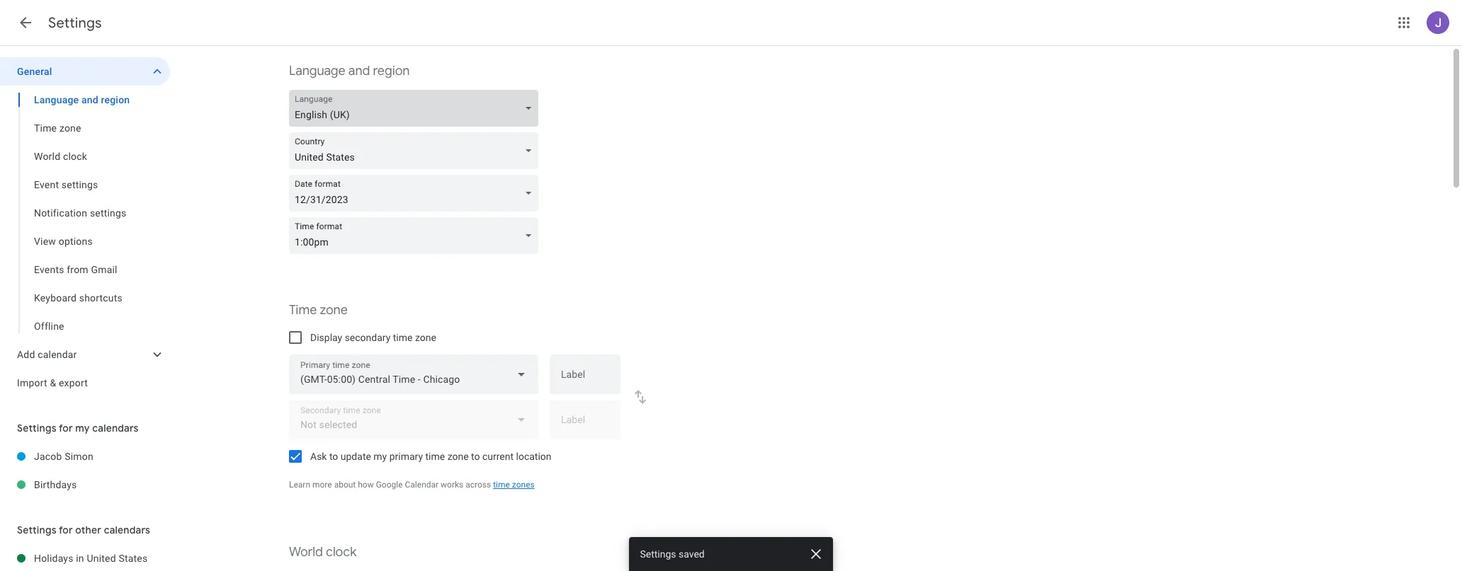 Task type: describe. For each thing, give the bounding box(es) containing it.
1 horizontal spatial time
[[426, 451, 445, 463]]

1 horizontal spatial language
[[289, 63, 346, 79]]

calendar
[[38, 349, 77, 361]]

current
[[483, 451, 514, 463]]

states
[[119, 553, 148, 565]]

learn
[[289, 480, 310, 490]]

across
[[466, 480, 491, 490]]

import
[[17, 378, 47, 389]]

zone inside 'group'
[[59, 123, 81, 134]]

learn more about how google calendar works across time zones
[[289, 480, 535, 490]]

clock inside 'group'
[[63, 151, 87, 162]]

settings for settings
[[48, 14, 102, 32]]

holidays
[[34, 553, 73, 565]]

world inside 'group'
[[34, 151, 60, 162]]

update
[[341, 451, 371, 463]]

1 horizontal spatial world clock
[[289, 545, 357, 561]]

jacob simon tree item
[[0, 443, 170, 471]]

import & export
[[17, 378, 88, 389]]

birthdays link
[[34, 471, 170, 500]]

1 vertical spatial clock
[[326, 545, 357, 561]]

jacob
[[34, 451, 62, 463]]

keyboard shortcuts
[[34, 293, 123, 304]]

time inside 'group'
[[34, 123, 57, 134]]

0 horizontal spatial my
[[75, 422, 90, 435]]

&
[[50, 378, 56, 389]]

general tree item
[[0, 57, 170, 86]]

1 horizontal spatial time zone
[[289, 303, 348, 319]]

simon
[[65, 451, 93, 463]]

calendars for settings for my calendars
[[92, 422, 139, 435]]

1 vertical spatial world
[[289, 545, 323, 561]]

holidays in united states
[[34, 553, 148, 565]]

0 horizontal spatial world clock
[[34, 151, 87, 162]]

1 vertical spatial language
[[34, 94, 79, 106]]

calendar
[[405, 480, 439, 490]]

location
[[516, 451, 552, 463]]

birthdays tree item
[[0, 471, 170, 500]]

event settings
[[34, 179, 98, 191]]

zone up display on the bottom left of the page
[[320, 303, 348, 319]]

united
[[87, 553, 116, 565]]

1 horizontal spatial language and region
[[289, 63, 410, 79]]

holidays in united states link
[[34, 545, 170, 572]]

calendars for settings for other calendars
[[104, 524, 150, 537]]

general
[[17, 66, 52, 77]]

zone right secondary
[[415, 332, 436, 344]]

shortcuts
[[79, 293, 123, 304]]

time zone inside 'group'
[[34, 123, 81, 134]]

2 horizontal spatial time
[[493, 480, 510, 490]]

1 to from the left
[[329, 451, 338, 463]]

settings for settings for my calendars
[[17, 422, 57, 435]]

primary
[[390, 451, 423, 463]]

settings for other calendars
[[17, 524, 150, 537]]

settings saved
[[641, 549, 705, 561]]

in
[[76, 553, 84, 565]]

jacob simon
[[34, 451, 93, 463]]

ask
[[310, 451, 327, 463]]

zones
[[512, 480, 535, 490]]

saved
[[679, 549, 705, 561]]



Task type: vqa. For each thing, say whether or not it's contained in the screenshot.
group
yes



Task type: locate. For each thing, give the bounding box(es) containing it.
1 horizontal spatial to
[[471, 451, 480, 463]]

world
[[34, 151, 60, 162], [289, 545, 323, 561]]

0 vertical spatial time zone
[[34, 123, 81, 134]]

zone
[[59, 123, 81, 134], [320, 303, 348, 319], [415, 332, 436, 344], [448, 451, 469, 463]]

1 vertical spatial for
[[59, 524, 73, 537]]

time zone
[[34, 123, 81, 134], [289, 303, 348, 319]]

settings
[[62, 179, 98, 191], [90, 208, 126, 219]]

1 vertical spatial my
[[374, 451, 387, 463]]

notification
[[34, 208, 87, 219]]

time up event
[[34, 123, 57, 134]]

1 for from the top
[[59, 422, 73, 435]]

1 horizontal spatial my
[[374, 451, 387, 463]]

1 vertical spatial settings
[[90, 208, 126, 219]]

to left the current
[[471, 451, 480, 463]]

keyboard
[[34, 293, 77, 304]]

1 horizontal spatial world
[[289, 545, 323, 561]]

tree containing general
[[0, 57, 170, 398]]

0 vertical spatial and
[[349, 63, 370, 79]]

world clock down more
[[289, 545, 357, 561]]

options
[[59, 236, 93, 247]]

0 vertical spatial my
[[75, 422, 90, 435]]

0 horizontal spatial to
[[329, 451, 338, 463]]

export
[[59, 378, 88, 389]]

language and region
[[289, 63, 410, 79], [34, 94, 130, 106]]

2 for from the top
[[59, 524, 73, 537]]

settings up jacob
[[17, 422, 57, 435]]

zone up works
[[448, 451, 469, 463]]

0 vertical spatial language
[[289, 63, 346, 79]]

calendars
[[92, 422, 139, 435], [104, 524, 150, 537]]

settings up options
[[90, 208, 126, 219]]

clock down about
[[326, 545, 357, 561]]

go back image
[[17, 14, 34, 31]]

and
[[349, 63, 370, 79], [81, 94, 98, 106]]

1 vertical spatial language and region
[[34, 94, 130, 106]]

display
[[310, 332, 342, 344]]

settings for notification settings
[[90, 208, 126, 219]]

settings
[[48, 14, 102, 32], [17, 422, 57, 435], [17, 524, 57, 537], [641, 549, 677, 561]]

calendars up the states
[[104, 524, 150, 537]]

group containing language and region
[[0, 86, 170, 341]]

settings left saved
[[641, 549, 677, 561]]

settings for event settings
[[62, 179, 98, 191]]

group
[[0, 86, 170, 341]]

secondary
[[345, 332, 391, 344]]

time zone up the event settings
[[34, 123, 81, 134]]

0 vertical spatial time
[[393, 332, 413, 344]]

0 horizontal spatial language and region
[[34, 94, 130, 106]]

zone up the event settings
[[59, 123, 81, 134]]

add calendar
[[17, 349, 77, 361]]

settings for my calendars tree
[[0, 443, 170, 500]]

0 vertical spatial calendars
[[92, 422, 139, 435]]

ask to update my primary time zone to current location
[[310, 451, 552, 463]]

settings up notification settings
[[62, 179, 98, 191]]

gmail
[[91, 264, 117, 276]]

1 vertical spatial time
[[426, 451, 445, 463]]

my
[[75, 422, 90, 435], [374, 451, 387, 463]]

for up jacob simon
[[59, 422, 73, 435]]

0 horizontal spatial language
[[34, 94, 79, 106]]

0 vertical spatial region
[[373, 63, 410, 79]]

settings heading
[[48, 14, 102, 32]]

0 horizontal spatial time
[[34, 123, 57, 134]]

language
[[289, 63, 346, 79], [34, 94, 79, 106]]

settings up holidays on the bottom left of the page
[[17, 524, 57, 537]]

offline
[[34, 321, 64, 332]]

time right the primary at the left of page
[[426, 451, 445, 463]]

add
[[17, 349, 35, 361]]

1 vertical spatial calendars
[[104, 524, 150, 537]]

world up event
[[34, 151, 60, 162]]

about
[[334, 480, 356, 490]]

0 vertical spatial for
[[59, 422, 73, 435]]

from
[[67, 264, 88, 276]]

notification settings
[[34, 208, 126, 219]]

settings right go back image
[[48, 14, 102, 32]]

0 horizontal spatial time zone
[[34, 123, 81, 134]]

tree
[[0, 57, 170, 398]]

world clock
[[34, 151, 87, 162], [289, 545, 357, 561]]

world clock up the event settings
[[34, 151, 87, 162]]

1 vertical spatial region
[[101, 94, 130, 106]]

events from gmail
[[34, 264, 117, 276]]

None field
[[289, 90, 544, 127], [289, 133, 544, 169], [289, 175, 544, 212], [289, 218, 544, 254], [289, 355, 539, 395], [289, 90, 544, 127], [289, 133, 544, 169], [289, 175, 544, 212], [289, 218, 544, 254], [289, 355, 539, 395]]

my right update at the left bottom of page
[[374, 451, 387, 463]]

display secondary time zone
[[310, 332, 436, 344]]

0 vertical spatial time
[[34, 123, 57, 134]]

1 horizontal spatial time
[[289, 303, 317, 319]]

calendars up jacob simon tree item
[[92, 422, 139, 435]]

for for my
[[59, 422, 73, 435]]

settings for settings for other calendars
[[17, 524, 57, 537]]

1 horizontal spatial region
[[373, 63, 410, 79]]

0 vertical spatial world
[[34, 151, 60, 162]]

clock up the event settings
[[63, 151, 87, 162]]

time
[[34, 123, 57, 134], [289, 303, 317, 319]]

0 horizontal spatial clock
[[63, 151, 87, 162]]

1 horizontal spatial clock
[[326, 545, 357, 561]]

2 vertical spatial time
[[493, 480, 510, 490]]

Label for primary time zone. text field
[[561, 370, 609, 390]]

how
[[358, 480, 374, 490]]

0 vertical spatial clock
[[63, 151, 87, 162]]

to right ask
[[329, 451, 338, 463]]

works
[[441, 480, 464, 490]]

clock
[[63, 151, 87, 162], [326, 545, 357, 561]]

1 vertical spatial world clock
[[289, 545, 357, 561]]

view options
[[34, 236, 93, 247]]

settings for my calendars
[[17, 422, 139, 435]]

time up display on the bottom left of the page
[[289, 303, 317, 319]]

world down the learn at the left bottom
[[289, 545, 323, 561]]

to
[[329, 451, 338, 463], [471, 451, 480, 463]]

language and region inside 'group'
[[34, 94, 130, 106]]

for left other in the left bottom of the page
[[59, 524, 73, 537]]

1 vertical spatial and
[[81, 94, 98, 106]]

other
[[75, 524, 101, 537]]

0 horizontal spatial world
[[34, 151, 60, 162]]

0 horizontal spatial and
[[81, 94, 98, 106]]

0 vertical spatial language and region
[[289, 63, 410, 79]]

1 vertical spatial time
[[289, 303, 317, 319]]

time right secondary
[[393, 332, 413, 344]]

0 horizontal spatial time
[[393, 332, 413, 344]]

1 vertical spatial time zone
[[289, 303, 348, 319]]

Label for secondary time zone. text field
[[561, 415, 609, 435]]

region
[[373, 63, 410, 79], [101, 94, 130, 106]]

1 horizontal spatial and
[[349, 63, 370, 79]]

0 vertical spatial world clock
[[34, 151, 87, 162]]

more
[[312, 480, 332, 490]]

birthdays
[[34, 480, 77, 491]]

0 horizontal spatial region
[[101, 94, 130, 106]]

holidays in united states tree item
[[0, 545, 170, 572]]

time
[[393, 332, 413, 344], [426, 451, 445, 463], [493, 480, 510, 490]]

settings for settings saved
[[641, 549, 677, 561]]

time left 'zones'
[[493, 480, 510, 490]]

2 to from the left
[[471, 451, 480, 463]]

view
[[34, 236, 56, 247]]

events
[[34, 264, 64, 276]]

time zones link
[[493, 480, 535, 490]]

google
[[376, 480, 403, 490]]

event
[[34, 179, 59, 191]]

for
[[59, 422, 73, 435], [59, 524, 73, 537]]

time zone up display on the bottom left of the page
[[289, 303, 348, 319]]

0 vertical spatial settings
[[62, 179, 98, 191]]

for for other
[[59, 524, 73, 537]]

my up jacob simon tree item
[[75, 422, 90, 435]]



